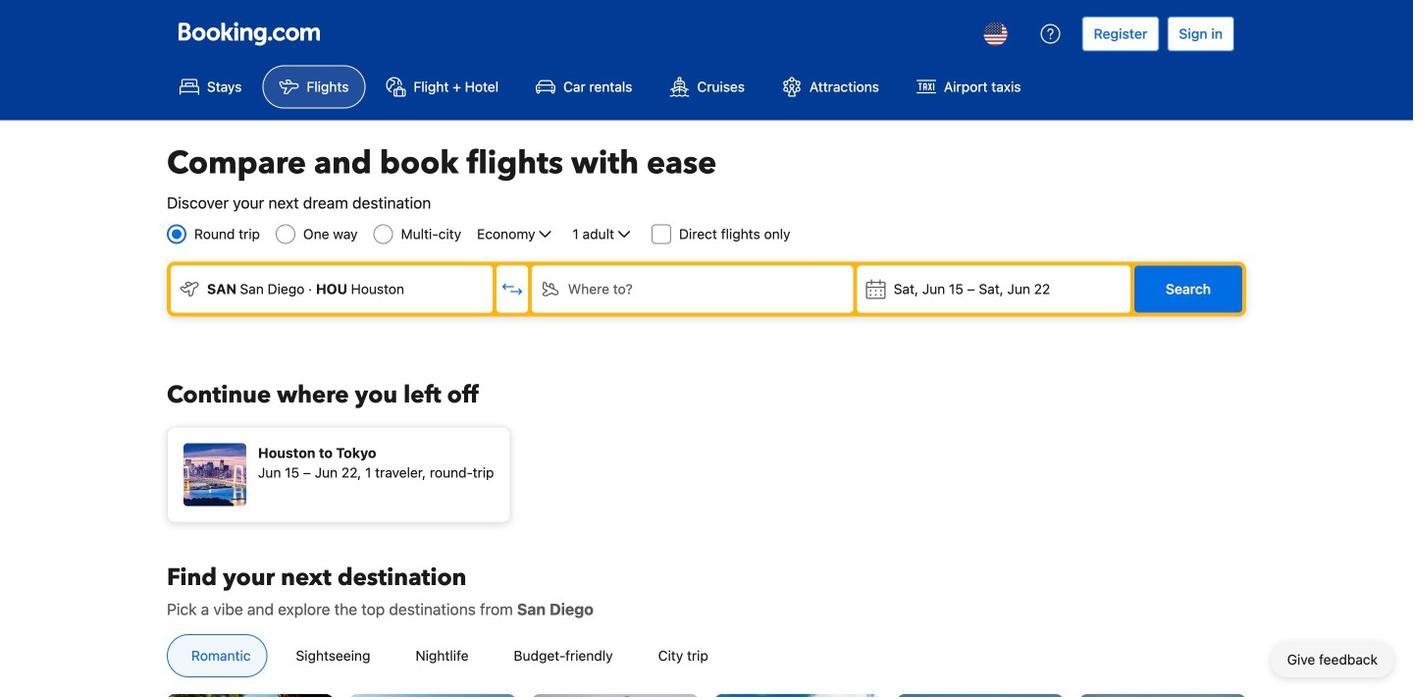 Task type: vqa. For each thing, say whether or not it's contained in the screenshot.
tab list
yes



Task type: locate. For each thing, give the bounding box(es) containing it.
tab list
[[151, 634, 1263, 678]]



Task type: describe. For each thing, give the bounding box(es) containing it.
flights homepage image
[[179, 22, 320, 46]]



